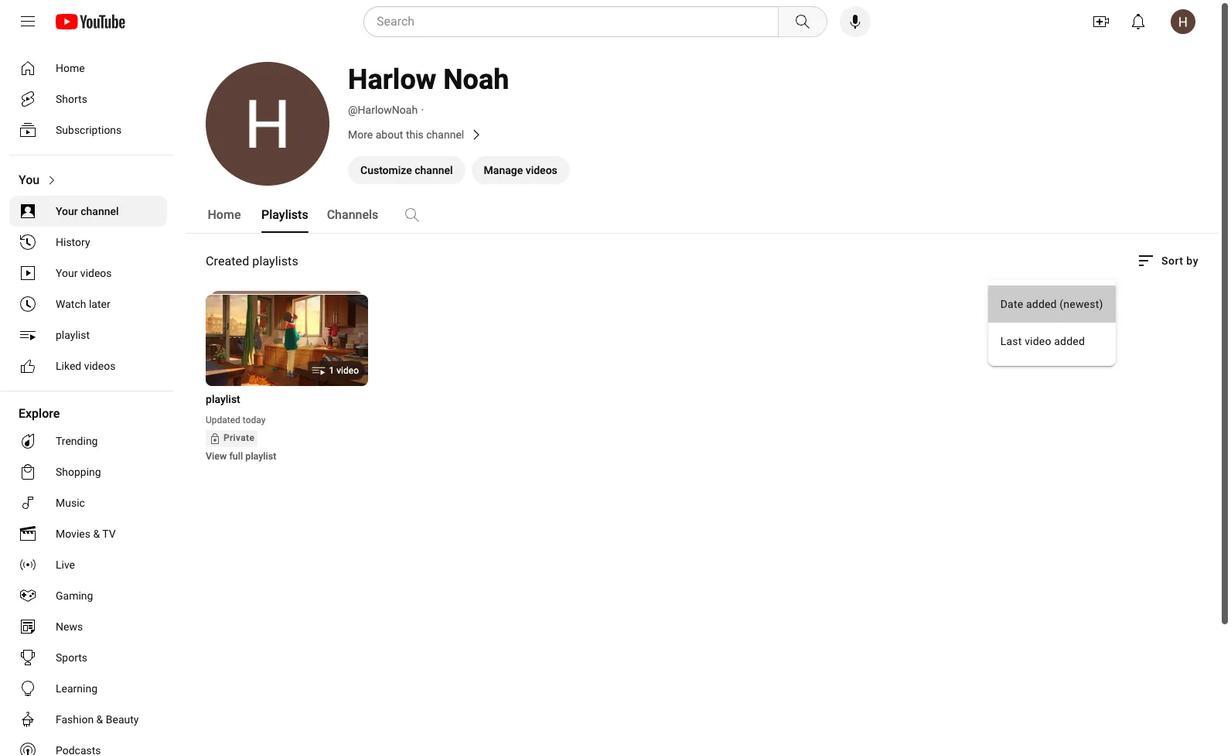 Task type: describe. For each thing, give the bounding box(es) containing it.
sort
[[1162, 255, 1184, 267]]

full
[[229, 450, 243, 462]]

@harlownoah
[[348, 104, 418, 116]]

fashion
[[56, 713, 94, 726]]

last video added
[[1001, 335, 1086, 347]]

1 vertical spatial added
[[1055, 335, 1086, 347]]

Customize channel text field
[[361, 164, 453, 176]]

private status
[[206, 430, 258, 447]]

customize channel
[[361, 164, 453, 176]]

this
[[406, 128, 424, 141]]

created playlists button
[[206, 253, 298, 270]]

shopping
[[56, 466, 101, 478]]

harlow
[[348, 63, 437, 96]]

playlists
[[261, 207, 308, 222]]

playlists
[[252, 254, 298, 268]]

live
[[56, 559, 75, 571]]

your for your channel
[[56, 205, 78, 217]]

0 vertical spatial added
[[1027, 298, 1058, 310]]

tab list inside "harlow noah" main content
[[206, 197, 541, 234]]

2 vertical spatial playlist
[[246, 450, 276, 462]]

1 horizontal spatial playlist
[[206, 393, 240, 405]]

today
[[243, 415, 266, 426]]

updated today
[[206, 415, 266, 426]]

by
[[1187, 255, 1199, 267]]

about
[[376, 128, 403, 141]]

tv
[[102, 528, 116, 540]]

harlow noah @harlownoah ‧
[[348, 63, 509, 116]]

movies
[[56, 528, 90, 540]]

channel for your channel
[[81, 205, 119, 217]]

later
[[89, 298, 110, 310]]

watch
[[56, 298, 86, 310]]

videos for your videos
[[80, 267, 112, 279]]

subscriptions
[[56, 124, 122, 136]]

customize
[[361, 164, 412, 176]]

date added (newest) link
[[989, 285, 1116, 323]]

avatar image image
[[1171, 9, 1196, 34]]

news
[[56, 620, 83, 633]]

created playlists
[[206, 254, 298, 268]]

list box inside group
[[989, 279, 1116, 366]]

date
[[1001, 298, 1024, 310]]

1
[[329, 365, 334, 376]]

created
[[206, 254, 249, 268]]

sort by button
[[1137, 251, 1199, 270]]

0 vertical spatial channel
[[426, 128, 464, 141]]

your channel
[[56, 205, 119, 217]]

& for tv
[[93, 528, 100, 540]]

0 vertical spatial playlist
[[56, 329, 90, 341]]

home inside "harlow noah" main content
[[208, 207, 241, 222]]

more
[[348, 128, 373, 141]]

Manage videos text field
[[484, 164, 558, 176]]

learning
[[56, 682, 97, 695]]

private
[[224, 433, 255, 443]]

video for last
[[1026, 335, 1052, 347]]

shorts
[[56, 93, 87, 105]]

movies & tv
[[56, 528, 116, 540]]



Task type: locate. For each thing, give the bounding box(es) containing it.
your
[[56, 205, 78, 217], [56, 267, 78, 279]]

1 horizontal spatial home
[[208, 207, 241, 222]]

None search field
[[336, 6, 831, 37]]

view full playlist link
[[206, 450, 276, 462]]

watch later link
[[9, 289, 167, 320], [9, 289, 167, 320]]

sports
[[56, 651, 87, 664]]

channel up "history"
[[81, 205, 119, 217]]

group
[[989, 251, 1199, 374]]

videos right 'liked'
[[84, 360, 116, 372]]

0 vertical spatial &
[[93, 528, 100, 540]]

1 horizontal spatial video
[[1026, 335, 1052, 347]]

sports link
[[9, 642, 167, 673], [9, 642, 167, 673]]

added down the (newest)
[[1055, 335, 1086, 347]]

learning link
[[9, 673, 167, 704], [9, 673, 167, 704]]

list box
[[989, 279, 1116, 366]]

video right 1
[[337, 365, 359, 376]]

home
[[56, 62, 85, 74], [208, 207, 241, 222]]

you link
[[9, 165, 167, 196], [9, 165, 167, 196]]

your up "history"
[[56, 205, 78, 217]]

last video added link
[[989, 323, 1116, 360]]

0 horizontal spatial playlist
[[56, 329, 90, 341]]

0 vertical spatial videos
[[526, 164, 558, 176]]

gaming
[[56, 590, 93, 602]]

playlist down watch
[[56, 329, 90, 341]]

manage videos link
[[472, 156, 570, 184]]

added
[[1027, 298, 1058, 310], [1055, 335, 1086, 347]]

0 horizontal spatial home
[[56, 62, 85, 74]]

your up watch
[[56, 267, 78, 279]]

your channel link
[[9, 196, 167, 227], [9, 196, 167, 227]]

gaming link
[[9, 580, 167, 611], [9, 580, 167, 611]]

harlow noah main content
[[186, 3, 1219, 755]]

customize channel link
[[348, 156, 465, 184]]

video for 1
[[337, 365, 359, 376]]

1 vertical spatial channel
[[415, 164, 453, 176]]

tab list
[[206, 197, 541, 234]]

1 vertical spatial video
[[337, 365, 359, 376]]

& left beauty on the left of page
[[96, 713, 103, 726]]

explore
[[19, 406, 60, 421]]

group containing sort by
[[989, 251, 1199, 374]]

1 vertical spatial playlist
[[206, 393, 240, 405]]

1 vertical spatial &
[[96, 713, 103, 726]]

group inside "harlow noah" main content
[[989, 251, 1199, 374]]

last
[[1001, 335, 1023, 347]]

2 vertical spatial videos
[[84, 360, 116, 372]]

liked videos link
[[9, 350, 167, 381], [9, 350, 167, 381]]

videos for liked videos
[[84, 360, 116, 372]]

manage
[[484, 164, 523, 176]]

you
[[19, 173, 40, 187]]

trending link
[[9, 426, 167, 456], [9, 426, 167, 456]]

1 vertical spatial your
[[56, 267, 78, 279]]

list box containing date added (newest)
[[989, 279, 1116, 366]]

playlist up updated
[[206, 393, 240, 405]]

& for beauty
[[96, 713, 103, 726]]

home link
[[9, 53, 167, 84], [9, 53, 167, 84]]

history link
[[9, 227, 167, 258], [9, 227, 167, 258]]

0 vertical spatial your
[[56, 205, 78, 217]]

& left tv
[[93, 528, 100, 540]]

shorts link
[[9, 84, 167, 115], [9, 84, 167, 115]]

video inside group
[[1026, 335, 1052, 347]]

manage videos
[[484, 164, 558, 176]]

channel
[[426, 128, 464, 141], [415, 164, 453, 176], [81, 205, 119, 217]]

trending
[[56, 435, 98, 447]]

1 vertical spatial videos
[[80, 267, 112, 279]]

videos for manage videos
[[526, 164, 558, 176]]

your videos link
[[9, 258, 167, 289], [9, 258, 167, 289]]

liked
[[56, 360, 81, 372]]

liked videos
[[56, 360, 116, 372]]

0 horizontal spatial video
[[337, 365, 359, 376]]

(newest)
[[1061, 298, 1104, 310]]

subscriptions link
[[9, 115, 167, 145], [9, 115, 167, 145]]

2 your from the top
[[56, 267, 78, 279]]

playlist link
[[9, 320, 167, 350], [9, 320, 167, 350], [206, 391, 350, 407]]

video right last in the right of the page
[[1026, 335, 1052, 347]]

2 horizontal spatial playlist
[[246, 450, 276, 462]]

your videos
[[56, 267, 112, 279]]

tab list containing home
[[206, 197, 541, 234]]

0 vertical spatial home
[[56, 62, 85, 74]]

Search text field
[[377, 12, 775, 32]]

music link
[[9, 487, 167, 518], [9, 487, 167, 518]]

music
[[56, 497, 85, 509]]

‧
[[421, 104, 424, 116]]

sort by
[[1162, 255, 1199, 267]]

added right date at top
[[1027, 298, 1058, 310]]

home up shorts
[[56, 62, 85, 74]]

date added (newest)
[[1001, 298, 1104, 310]]

&
[[93, 528, 100, 540], [96, 713, 103, 726]]

1 vertical spatial home
[[208, 207, 241, 222]]

your for your videos
[[56, 267, 78, 279]]

history
[[56, 236, 90, 248]]

videos
[[526, 164, 558, 176], [80, 267, 112, 279], [84, 360, 116, 372]]

videos inside "harlow noah" main content
[[526, 164, 558, 176]]

view full playlist
[[206, 450, 276, 462]]

updated
[[206, 415, 241, 426]]

news link
[[9, 611, 167, 642], [9, 611, 167, 642]]

movies & tv link
[[9, 518, 167, 549], [9, 518, 167, 549]]

view
[[206, 450, 227, 462]]

more about this channel link
[[348, 125, 812, 144]]

1 video link
[[206, 294, 368, 388]]

shopping link
[[9, 456, 167, 487], [9, 456, 167, 487]]

more about this channel
[[348, 128, 464, 141]]

fashion & beauty
[[56, 713, 139, 726]]

noah
[[443, 63, 509, 96]]

videos up later
[[80, 267, 112, 279]]

playlist
[[56, 329, 90, 341], [206, 393, 240, 405], [246, 450, 276, 462]]

playlist link inside "harlow noah" main content
[[206, 391, 350, 407]]

live link
[[9, 549, 167, 580], [9, 549, 167, 580]]

playlist right full
[[246, 450, 276, 462]]

fashion & beauty link
[[9, 704, 167, 735], [9, 704, 167, 735]]

videos right manage
[[526, 164, 558, 176]]

channels
[[327, 207, 379, 222]]

watch later
[[56, 298, 110, 310]]

1 video
[[329, 365, 359, 376]]

video
[[1026, 335, 1052, 347], [337, 365, 359, 376]]

channel for customize channel
[[415, 164, 453, 176]]

home up 'created'
[[208, 207, 241, 222]]

0 vertical spatial video
[[1026, 335, 1052, 347]]

beauty
[[106, 713, 139, 726]]

channel down this
[[415, 164, 453, 176]]

channel right this
[[426, 128, 464, 141]]

2 vertical spatial channel
[[81, 205, 119, 217]]

1 your from the top
[[56, 205, 78, 217]]



Task type: vqa. For each thing, say whether or not it's contained in the screenshot.
@TrendingViralVideos Link at the bottom of the page
no



